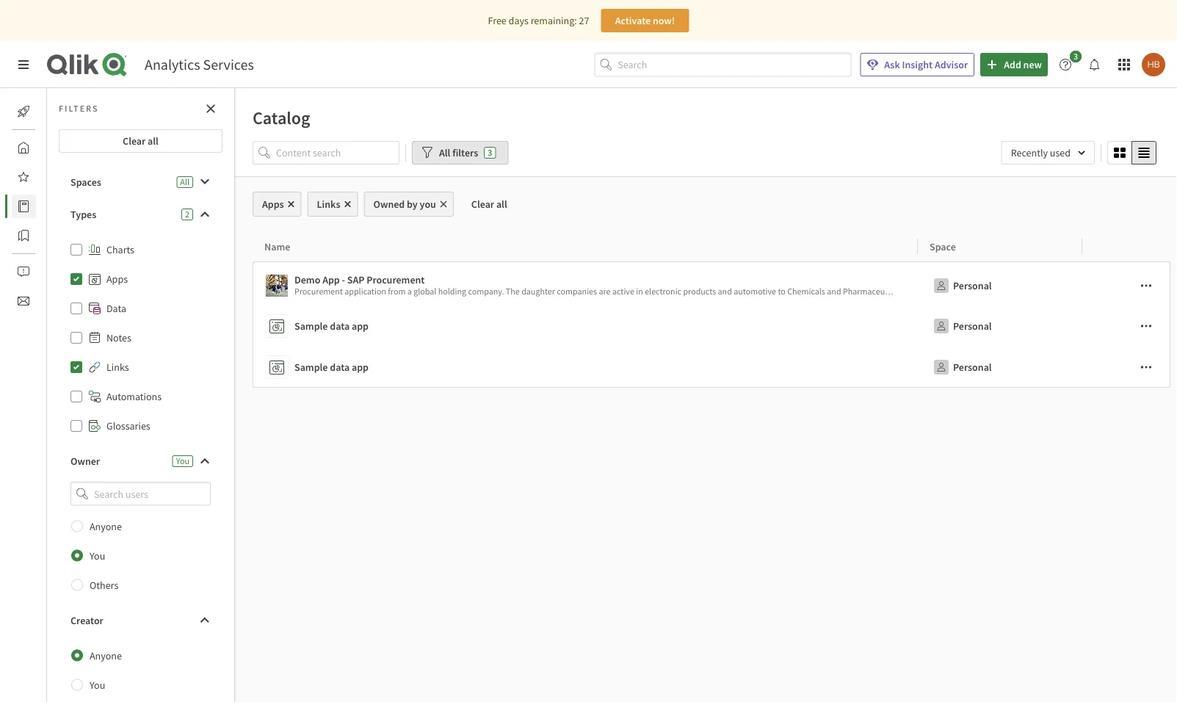 Task type: describe. For each thing, give the bounding box(es) containing it.
howard brown image
[[1142, 53, 1166, 76]]

spaces
[[71, 176, 101, 189]]

navigation pane element
[[0, 94, 80, 319]]

to
[[778, 286, 786, 297]]

owned by you
[[374, 198, 436, 211]]

you
[[420, 198, 436, 211]]

2 cell from the top
[[1083, 306, 1171, 347]]

comes
[[952, 286, 976, 297]]

0 vertical spatial clear all button
[[59, 129, 223, 153]]

services
[[203, 55, 254, 74]]

0 horizontal spatial links
[[107, 361, 129, 374]]

all filters
[[439, 146, 478, 159]]

insight
[[902, 58, 933, 71]]

days
[[509, 14, 529, 27]]

favorites image
[[18, 171, 29, 183]]

owner option group
[[59, 512, 223, 600]]

types
[[71, 208, 96, 221]]

Search users text field
[[91, 482, 193, 506]]

analytics services element
[[145, 55, 254, 74]]

alerts
[[47, 265, 72, 278]]

add
[[1004, 58, 1022, 71]]

open sidebar menu image
[[18, 59, 29, 71]]

sample data app button for personal cell for 2nd cell from the bottom of the page
[[265, 311, 912, 341]]

searchbar element
[[595, 53, 852, 77]]

data
[[107, 302, 126, 315]]

0 horizontal spatial clear
[[123, 134, 146, 148]]

analytics
[[145, 55, 200, 74]]

company.
[[468, 286, 504, 297]]

links button
[[307, 192, 358, 217]]

are
[[599, 286, 611, 297]]

3 button
[[1054, 51, 1086, 76]]

new
[[1024, 58, 1042, 71]]

companies
[[557, 286, 597, 297]]

by
[[407, 198, 418, 211]]

demo app - sap procurement procurement application from a global holding company. the daughter companies are active in electronic products and automotive to chemicals and pharmaceutical etc. the data comes from a sap bw system.
[[295, 273, 1061, 297]]

more actions image for 1st cell from the top of the page
[[1141, 280, 1153, 292]]

activate
[[615, 14, 651, 27]]

2 a from the left
[[997, 286, 1001, 297]]

glossaries
[[107, 419, 150, 433]]

remaining:
[[531, 14, 577, 27]]

owned by you button
[[364, 192, 454, 217]]

Content search text field
[[276, 141, 400, 165]]

1 horizontal spatial procurement
[[367, 273, 425, 286]]

personal cell for 3rd cell from the top
[[918, 347, 1083, 388]]

bw
[[1019, 286, 1032, 297]]

links inside button
[[317, 198, 340, 211]]

charts
[[107, 243, 134, 256]]

0 vertical spatial clear all
[[123, 134, 159, 148]]

name
[[264, 240, 290, 253]]

daughter
[[522, 286, 555, 297]]

qlik sense app image
[[266, 275, 288, 297]]

home
[[47, 141, 73, 154]]

1 a from the left
[[408, 286, 412, 297]]

1 vertical spatial clear all
[[472, 198, 507, 211]]

filters
[[453, 146, 478, 159]]

data for personal cell for 2nd cell from the bottom of the page
[[330, 320, 350, 333]]

2 personal from the top
[[954, 320, 992, 333]]

3 cell from the top
[[1083, 347, 1171, 388]]

3 inside 'filters' region
[[488, 147, 492, 158]]

etc.
[[903, 286, 916, 297]]

activate now!
[[615, 14, 675, 27]]

1 horizontal spatial clear all button
[[460, 192, 519, 217]]

personal button for personal cell for 2nd cell from the bottom of the page
[[930, 314, 995, 338]]

catalog link
[[12, 195, 80, 218]]

3 inside dropdown button
[[1074, 51, 1078, 62]]

filters region
[[235, 138, 1178, 176]]

recently used
[[1011, 146, 1071, 159]]

getting started image
[[18, 106, 29, 118]]

owner
[[71, 455, 100, 468]]

data inside demo app - sap procurement procurement application from a global holding company. the daughter companies are active in electronic products and automotive to chemicals and pharmaceutical etc. the data comes from a sap bw system.
[[934, 286, 950, 297]]

free days remaining: 27
[[488, 14, 589, 27]]

-
[[342, 273, 345, 286]]

demo
[[295, 273, 321, 286]]

home link
[[12, 136, 73, 159]]

2 from from the left
[[978, 286, 995, 297]]

2 sample data app from the top
[[295, 361, 369, 374]]

application
[[345, 286, 386, 297]]

27
[[579, 14, 589, 27]]

personal button for personal cell for 1st cell from the top of the page
[[930, 274, 995, 298]]

3 personal from the top
[[954, 361, 992, 374]]



Task type: locate. For each thing, give the bounding box(es) containing it.
0 vertical spatial more actions image
[[1141, 280, 1153, 292]]

2
[[185, 209, 190, 220]]

1 vertical spatial personal
[[954, 320, 992, 333]]

more actions image for 3rd cell from the top
[[1141, 361, 1153, 373]]

anyone down creator
[[90, 649, 122, 662]]

apps button
[[253, 192, 302, 217]]

app
[[323, 273, 340, 286]]

0 vertical spatial sample data app
[[295, 320, 369, 333]]

cell
[[1083, 262, 1171, 306], [1083, 306, 1171, 347], [1083, 347, 1171, 388]]

recently
[[1011, 146, 1048, 159]]

sample data app button for 3rd cell from the top's personal cell
[[265, 353, 912, 382]]

2 anyone from the top
[[90, 649, 122, 662]]

creator option group
[[59, 641, 223, 702]]

1 horizontal spatial a
[[997, 286, 1001, 297]]

add new
[[1004, 58, 1042, 71]]

and right products
[[718, 286, 732, 297]]

you inside 'owner' option group
[[90, 549, 105, 562]]

0 horizontal spatial clear all button
[[59, 129, 223, 153]]

catalog
[[253, 107, 310, 129], [47, 200, 80, 213]]

0 horizontal spatial the
[[506, 286, 520, 297]]

3 right "new"
[[1074, 51, 1078, 62]]

advisor
[[935, 58, 968, 71]]

more actions image up more actions image
[[1141, 280, 1153, 292]]

a left bw
[[997, 286, 1001, 297]]

anyone down search users text box on the bottom of the page
[[90, 520, 122, 533]]

1 and from the left
[[718, 286, 732, 297]]

from
[[388, 286, 406, 297], [978, 286, 995, 297]]

1 vertical spatial apps
[[107, 273, 128, 286]]

system.
[[1033, 286, 1061, 297]]

ask insight advisor button
[[860, 53, 975, 76]]

personal button
[[930, 274, 995, 298], [930, 314, 995, 338], [930, 356, 995, 379]]

sample for 3rd cell from the top
[[295, 361, 328, 374]]

links down notes
[[107, 361, 129, 374]]

2 personal cell from the top
[[918, 306, 1083, 347]]

0 horizontal spatial procurement
[[295, 286, 343, 297]]

sample data app button
[[265, 311, 912, 341], [265, 353, 912, 382]]

1 anyone from the top
[[90, 520, 122, 533]]

1 horizontal spatial from
[[978, 286, 995, 297]]

1 horizontal spatial and
[[827, 286, 842, 297]]

1 sample data app button from the top
[[265, 311, 912, 341]]

0 vertical spatial app
[[352, 320, 369, 333]]

0 horizontal spatial 3
[[488, 147, 492, 158]]

clear all
[[123, 134, 159, 148], [472, 198, 507, 211]]

clear all button up spaces
[[59, 129, 223, 153]]

3
[[1074, 51, 1078, 62], [488, 147, 492, 158]]

activate now! link
[[601, 9, 689, 32]]

collections image
[[18, 230, 29, 242]]

holding
[[438, 286, 467, 297]]

personal cell for 2nd cell from the bottom of the page
[[918, 306, 1083, 347]]

anyone for creator option group
[[90, 649, 122, 662]]

0 vertical spatial all
[[439, 146, 451, 159]]

and right chemicals
[[827, 286, 842, 297]]

procurement right -
[[367, 273, 425, 286]]

and
[[718, 286, 732, 297], [827, 286, 842, 297]]

the
[[506, 286, 520, 297], [918, 286, 932, 297]]

switch view group
[[1108, 141, 1157, 165]]

1 the from the left
[[506, 286, 520, 297]]

1 vertical spatial personal button
[[930, 314, 995, 338]]

0 vertical spatial sample
[[295, 320, 328, 333]]

you for 'owner' option group
[[90, 549, 105, 562]]

1 vertical spatial sample
[[295, 361, 328, 374]]

sap left bw
[[1003, 286, 1018, 297]]

anyone inside 'owner' option group
[[90, 520, 122, 533]]

2 app from the top
[[352, 361, 369, 374]]

automations
[[107, 390, 162, 403]]

all
[[148, 134, 159, 148], [497, 198, 507, 211]]

now!
[[653, 14, 675, 27]]

0 horizontal spatial from
[[388, 286, 406, 297]]

0 vertical spatial clear
[[123, 134, 146, 148]]

2 and from the left
[[827, 286, 842, 297]]

1 vertical spatial app
[[352, 361, 369, 374]]

space
[[930, 240, 956, 253]]

catalog inside catalog link
[[47, 200, 80, 213]]

active
[[613, 286, 635, 297]]

alerts image
[[18, 266, 29, 278]]

sample
[[295, 320, 328, 333], [295, 361, 328, 374]]

all up 2
[[180, 176, 190, 188]]

creator
[[71, 614, 103, 627]]

apps up name
[[262, 198, 284, 211]]

you down creator
[[90, 679, 105, 692]]

0 horizontal spatial sap
[[347, 273, 365, 286]]

0 horizontal spatial apps
[[107, 273, 128, 286]]

1 vertical spatial anyone
[[90, 649, 122, 662]]

1 horizontal spatial sap
[[1003, 286, 1018, 297]]

global
[[414, 286, 437, 297]]

links
[[317, 198, 340, 211], [107, 361, 129, 374]]

apps up data
[[107, 273, 128, 286]]

personal button for 3rd cell from the top's personal cell
[[930, 356, 995, 379]]

notes
[[107, 331, 131, 345]]

0 vertical spatial you
[[176, 455, 190, 467]]

1 horizontal spatial catalog
[[253, 107, 310, 129]]

alerts link
[[12, 260, 72, 284]]

1 horizontal spatial 3
[[1074, 51, 1078, 62]]

links right apps button on the left of page
[[317, 198, 340, 211]]

1 from from the left
[[388, 286, 406, 297]]

1 vertical spatial catalog
[[47, 200, 80, 213]]

2 the from the left
[[918, 286, 932, 297]]

0 vertical spatial catalog
[[253, 107, 310, 129]]

1 app from the top
[[352, 320, 369, 333]]

sample data app
[[295, 320, 369, 333], [295, 361, 369, 374]]

1 vertical spatial sample data app button
[[265, 353, 912, 382]]

chemicals
[[788, 286, 826, 297]]

1 vertical spatial clear all button
[[460, 192, 519, 217]]

0 vertical spatial sample data app button
[[265, 311, 912, 341]]

free
[[488, 14, 507, 27]]

1 vertical spatial all
[[497, 198, 507, 211]]

you up others
[[90, 549, 105, 562]]

1 vertical spatial you
[[90, 549, 105, 562]]

pharmaceutical
[[843, 286, 901, 297]]

None field
[[59, 482, 223, 506]]

0 vertical spatial apps
[[262, 198, 284, 211]]

app
[[352, 320, 369, 333], [352, 361, 369, 374]]

catalog up content search text field
[[253, 107, 310, 129]]

0 vertical spatial anyone
[[90, 520, 122, 533]]

1 more actions image from the top
[[1141, 280, 1153, 292]]

all left filters
[[439, 146, 451, 159]]

electronic
[[645, 286, 682, 297]]

1 vertical spatial 3
[[488, 147, 492, 158]]

anyone
[[90, 520, 122, 533], [90, 649, 122, 662]]

sap
[[347, 273, 365, 286], [1003, 286, 1018, 297]]

1 personal cell from the top
[[918, 262, 1083, 306]]

all inside 'filters' region
[[439, 146, 451, 159]]

2 sample from the top
[[295, 361, 328, 374]]

1 horizontal spatial clear
[[472, 198, 494, 211]]

1 horizontal spatial all
[[497, 198, 507, 211]]

1 personal from the top
[[954, 279, 992, 292]]

2 more actions image from the top
[[1141, 361, 1153, 373]]

3 right filters
[[488, 147, 492, 158]]

clear all button
[[59, 129, 223, 153], [460, 192, 519, 217]]

personal cell for 1st cell from the top of the page
[[918, 262, 1083, 306]]

0 horizontal spatial catalog
[[47, 200, 80, 213]]

others
[[90, 579, 118, 592]]

more actions image
[[1141, 320, 1153, 332]]

0 vertical spatial all
[[148, 134, 159, 148]]

you for creator option group
[[90, 679, 105, 692]]

procurement
[[367, 273, 425, 286], [295, 286, 343, 297]]

all for all filters
[[439, 146, 451, 159]]

all
[[439, 146, 451, 159], [180, 176, 190, 188]]

0 vertical spatial personal
[[954, 279, 992, 292]]

1 sample data app from the top
[[295, 320, 369, 333]]

2 vertical spatial data
[[330, 361, 350, 374]]

0 horizontal spatial and
[[718, 286, 732, 297]]

1 sample from the top
[[295, 320, 328, 333]]

more actions image down more actions image
[[1141, 361, 1153, 373]]

0 horizontal spatial all
[[148, 134, 159, 148]]

3 personal cell from the top
[[918, 347, 1083, 388]]

anyone for 'owner' option group
[[90, 520, 122, 533]]

all for all
[[180, 176, 190, 188]]

1 personal button from the top
[[930, 274, 995, 298]]

0 horizontal spatial a
[[408, 286, 412, 297]]

you
[[176, 455, 190, 467], [90, 549, 105, 562], [90, 679, 105, 692]]

analytics services
[[145, 55, 254, 74]]

1 horizontal spatial apps
[[262, 198, 284, 211]]

1 horizontal spatial the
[[918, 286, 932, 297]]

a
[[408, 286, 412, 297], [997, 286, 1001, 297]]

2 personal button from the top
[[930, 314, 995, 338]]

sap right -
[[347, 273, 365, 286]]

3 personal button from the top
[[930, 356, 995, 379]]

1 horizontal spatial links
[[317, 198, 340, 211]]

0 vertical spatial personal button
[[930, 274, 995, 298]]

ask insight advisor
[[885, 58, 968, 71]]

you inside creator option group
[[90, 679, 105, 692]]

apps
[[262, 198, 284, 211], [107, 273, 128, 286]]

Search text field
[[618, 53, 852, 77]]

app for 3rd cell from the top's personal cell
[[352, 361, 369, 374]]

Recently used field
[[1002, 141, 1095, 165]]

filters
[[59, 103, 99, 114]]

1 vertical spatial sample data app
[[295, 361, 369, 374]]

1 vertical spatial data
[[330, 320, 350, 333]]

data for 3rd cell from the top's personal cell
[[330, 361, 350, 374]]

2 vertical spatial personal button
[[930, 356, 995, 379]]

0 vertical spatial 3
[[1074, 51, 1078, 62]]

a left global
[[408, 286, 412, 297]]

owned
[[374, 198, 405, 211]]

data
[[934, 286, 950, 297], [330, 320, 350, 333], [330, 361, 350, 374]]

add new button
[[981, 53, 1048, 76]]

0 vertical spatial data
[[934, 286, 950, 297]]

1 vertical spatial links
[[107, 361, 129, 374]]

1 cell from the top
[[1083, 262, 1171, 306]]

creator button
[[59, 609, 223, 632]]

0 horizontal spatial clear all
[[123, 134, 159, 148]]

the right etc.
[[918, 286, 932, 297]]

app for personal cell for 2nd cell from the bottom of the page
[[352, 320, 369, 333]]

1 vertical spatial more actions image
[[1141, 361, 1153, 373]]

products
[[684, 286, 716, 297]]

1 horizontal spatial clear all
[[472, 198, 507, 211]]

anyone inside creator option group
[[90, 649, 122, 662]]

clear
[[123, 134, 146, 148], [472, 198, 494, 211]]

catalog down spaces
[[47, 200, 80, 213]]

subscriptions image
[[18, 295, 29, 307]]

from left global
[[388, 286, 406, 297]]

procurement right qlik sense app icon
[[295, 286, 343, 297]]

1 vertical spatial clear
[[472, 198, 494, 211]]

0 vertical spatial links
[[317, 198, 340, 211]]

0 horizontal spatial all
[[180, 176, 190, 188]]

ask
[[885, 58, 900, 71]]

apps inside button
[[262, 198, 284, 211]]

2 vertical spatial personal
[[954, 361, 992, 374]]

in
[[636, 286, 643, 297]]

clear all button down filters
[[460, 192, 519, 217]]

you up search users text box on the bottom of the page
[[176, 455, 190, 467]]

2 vertical spatial you
[[90, 679, 105, 692]]

personal cell
[[918, 262, 1083, 306], [918, 306, 1083, 347], [918, 347, 1083, 388]]

sample for 2nd cell from the bottom of the page
[[295, 320, 328, 333]]

2 sample data app button from the top
[[265, 353, 912, 382]]

1 vertical spatial all
[[180, 176, 190, 188]]

from right comes at right top
[[978, 286, 995, 297]]

the left daughter
[[506, 286, 520, 297]]

used
[[1050, 146, 1071, 159]]

personal
[[954, 279, 992, 292], [954, 320, 992, 333], [954, 361, 992, 374]]

1 horizontal spatial all
[[439, 146, 451, 159]]

more actions image
[[1141, 280, 1153, 292], [1141, 361, 1153, 373]]

automotive
[[734, 286, 776, 297]]



Task type: vqa. For each thing, say whether or not it's contained in the screenshot.
Important
no



